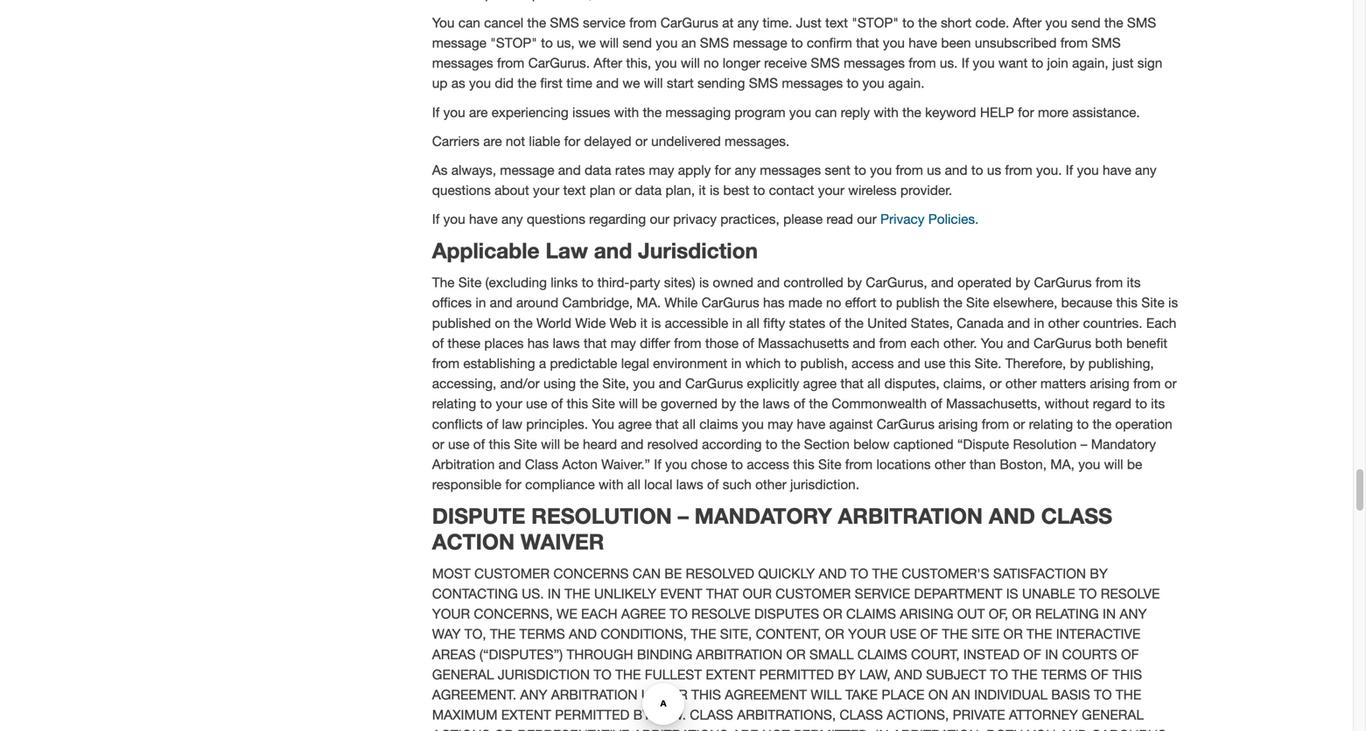 Task type: vqa. For each thing, say whether or not it's contained in the screenshot.
"CarGurus."
yes



Task type: locate. For each thing, give the bounding box(es) containing it.
0 horizontal spatial has
[[527, 336, 549, 351]]

undelivered
[[651, 133, 721, 149]]

to down without
[[1077, 416, 1089, 432]]

in up those
[[732, 315, 743, 331]]

to left the 'short'
[[902, 15, 914, 31]]

disputes
[[754, 607, 819, 622]]

1 vertical spatial access
[[747, 457, 789, 473]]

your up law
[[496, 396, 522, 412]]

0 horizontal spatial general
[[432, 667, 494, 683]]

confirm
[[807, 35, 852, 51]]

0 horizontal spatial your
[[432, 607, 470, 622]]

of down arising
[[920, 627, 938, 643]]

2 horizontal spatial may
[[768, 416, 793, 432]]

site up each
[[1141, 295, 1165, 311]]

benefit
[[1126, 336, 1168, 351]]

0 vertical spatial extent
[[706, 667, 756, 683]]

1 horizontal spatial text
[[825, 15, 848, 31]]

1 horizontal spatial by
[[838, 667, 856, 683]]

and down boston,
[[989, 503, 1035, 529]]

publish,
[[800, 356, 848, 371]]

each
[[910, 336, 940, 351]]

0 horizontal spatial our
[[650, 211, 669, 227]]

if you are experiencing issues with the messaging program you can reply with the keyword help for more assistance.
[[432, 104, 1140, 120]]

regarding
[[589, 211, 646, 227]]

0 horizontal spatial can
[[458, 15, 480, 31]]

1 horizontal spatial resolve
[[1101, 586, 1160, 602]]

according
[[702, 437, 762, 452]]

permitted up 'representative' at the left bottom of the page
[[555, 708, 630, 723]]

of
[[829, 315, 841, 331], [432, 336, 444, 351], [742, 336, 754, 351], [551, 396, 563, 412], [793, 396, 805, 412], [931, 396, 942, 412], [486, 416, 498, 432], [473, 437, 485, 452], [707, 477, 719, 493]]

such
[[723, 477, 752, 493]]

extent down jurisdiction
[[501, 708, 551, 723]]

are up carriers
[[469, 104, 488, 120]]

1 horizontal spatial us
[[987, 162, 1001, 178]]

1 horizontal spatial access
[[851, 356, 894, 371]]

any
[[737, 15, 759, 31], [735, 162, 756, 178], [1135, 162, 1157, 178], [501, 211, 523, 227]]

(excluding
[[485, 275, 547, 291]]

by
[[1090, 566, 1108, 582], [838, 667, 856, 683], [633, 708, 651, 723]]

and right you
[[1060, 728, 1087, 732]]

applicable
[[432, 238, 540, 264]]

relating up resolution
[[1029, 416, 1073, 432]]

and
[[989, 503, 1035, 529], [819, 566, 847, 582], [569, 627, 597, 643], [894, 667, 922, 683], [1060, 728, 1087, 732]]

any down assistance.
[[1135, 162, 1157, 178]]

site,
[[602, 376, 629, 392]]

to up united
[[880, 295, 892, 311]]

of left law
[[486, 416, 498, 432]]

canada
[[957, 315, 1004, 331]]

assistance.
[[1072, 104, 1140, 120]]

with down waiver." at the left of the page
[[599, 477, 624, 493]]

1 vertical spatial general
[[1082, 708, 1144, 723]]

your inside the site (excluding links to third-party sites) is owned and controlled by cargurus, and operated by cargurus from its offices in and around cambridge, ma. while cargurus has made no effort to publish the site elsewhere, because this site is published on the world wide web it is accessible in all fifty states of the united states, canada and in other countries. each of these places has laws that may differ from those of massachusetts and from each other. you and cargurus both benefit from establishing a predictable legal environment in which to publish, access and use this site. therefore, by publishing, accessing, and/or using the site, you and cargurus explicitly agree that all disputes, claims, or other matters arising from or relating to your use of this site will be governed by the laws of the commonwealth of massachusetts, without regard to its conflicts of law principles. you agree that all claims you may have against cargurus arising from or relating to the operation or use of this site will be heard and resolved according to the section below captioned "dispute resolution – mandatory arbitration and class acton waiver." if you chose to access this site from locations other than boston, ma, you will be responsible for compliance with all local laws of such other jurisdiction.
[[496, 396, 522, 412]]

send
[[1071, 15, 1101, 31], [623, 35, 652, 51]]

contact
[[769, 182, 814, 198]]

to
[[902, 15, 914, 31], [541, 35, 553, 51], [791, 35, 803, 51], [1031, 55, 1043, 71], [847, 75, 859, 91], [854, 162, 866, 178], [971, 162, 983, 178], [753, 182, 765, 198], [582, 275, 594, 291], [880, 295, 892, 311], [785, 356, 797, 371], [480, 396, 492, 412], [1135, 396, 1147, 412], [1077, 416, 1089, 432], [766, 437, 778, 452], [731, 457, 743, 473]]

1 vertical spatial be
[[564, 437, 579, 452]]

0 horizontal spatial us
[[927, 162, 941, 178]]

is
[[710, 182, 719, 198], [699, 275, 709, 291], [1168, 295, 1178, 311], [651, 315, 661, 331]]

for right "liable"
[[564, 133, 580, 149]]

of down courts
[[1091, 667, 1109, 683]]

with inside the site (excluding links to third-party sites) is owned and controlled by cargurus, and operated by cargurus from its offices in and around cambridge, ma. while cargurus has made no effort to publish the site elsewhere, because this site is published on the world wide web it is accessible in all fifty states of the united states, canada and in other countries. each of these places has laws that may differ from those of massachusetts and from each other. you and cargurus both benefit from establishing a predictable legal environment in which to publish, access and use this site. therefore, by publishing, accessing, and/or using the site, you and cargurus explicitly agree that all disputes, claims, or other matters arising from or relating to your use of this site will be governed by the laws of the commonwealth of massachusetts, without regard to its conflicts of law principles. you agree that all claims you may have against cargurus arising from or relating to the operation or use of this site will be heard and resolved according to the section below captioned "dispute resolution – mandatory arbitration and class acton waiver." if you chose to access this site from locations other than boston, ma, you will be responsible for compliance with all local laws of such other jurisdiction.
[[599, 477, 624, 493]]

1 vertical spatial your
[[848, 627, 886, 643]]

the down the concerns,
[[490, 627, 516, 643]]

claims
[[846, 607, 896, 622], [857, 647, 907, 663]]

satisfaction
[[993, 566, 1086, 582]]

1 horizontal spatial –
[[1081, 437, 1087, 452]]

both
[[986, 728, 1023, 732]]

apply
[[678, 162, 711, 178]]

our right read
[[857, 211, 877, 227]]

and up place
[[894, 667, 922, 683]]

1 vertical spatial claims
[[857, 647, 907, 663]]

for inside the site (excluding links to third-party sites) is owned and controlled by cargurus, and operated by cargurus from its offices in and around cambridge, ma. while cargurus has made no effort to publish the site elsewhere, because this site is published on the world wide web it is accessible in all fifty states of the united states, canada and in other countries. each of these places has laws that may differ from those of massachusetts and from each other. you and cargurus both benefit from establishing a predictable legal environment in which to publish, access and use this site. therefore, by publishing, accessing, and/or using the site, you and cargurus explicitly agree that all disputes, claims, or other matters arising from or relating to your use of this site will be governed by the laws of the commonwealth of massachusetts, without regard to its conflicts of law principles. you agree that all claims you may have against cargurus arising from or relating to the operation or use of this site will be heard and resolved according to the section below captioned "dispute resolution – mandatory arbitration and class acton waiver." if you chose to access this site from locations other than boston, ma, you will be responsible for compliance with all local laws of such other jurisdiction.
[[505, 477, 521, 493]]

2 horizontal spatial you
[[981, 336, 1003, 351]]

questions up "law" in the left top of the page
[[527, 211, 585, 227]]

representative
[[517, 728, 629, 732]]

0 horizontal spatial your
[[496, 396, 522, 412]]

1 vertical spatial "stop"
[[490, 35, 537, 51]]

after
[[1013, 15, 1042, 31], [594, 55, 622, 71]]

0 horizontal spatial you
[[432, 15, 455, 31]]

1 vertical spatial data
[[635, 182, 662, 198]]

to right basis on the right of page
[[1094, 687, 1112, 703]]

that inside the you can cancel the sms service from cargurus at any time. just text "stop" to the short code. after you send the sms message "stop" to us, we will send you an sms message to confirm that you have been unsubscribed from sms messages from cargurus. after this, you will no longer receive sms messages from us. if you want to join again, just sign up as you did the first time and we will start sending sms messages to you again.
[[856, 35, 879, 51]]

resolve
[[1101, 586, 1160, 602], [691, 607, 751, 622]]

section
[[804, 437, 850, 452]]

permitted up will at the right of page
[[759, 667, 834, 683]]

no inside the site (excluding links to third-party sites) is owned and controlled by cargurus, and operated by cargurus from its offices in and around cambridge, ma. while cargurus has made no effort to publish the site elsewhere, because this site is published on the world wide web it is accessible in all fifty states of the united states, canada and in other countries. each of these places has laws that may differ from those of massachusetts and from each other. you and cargurus both benefit from establishing a predictable legal environment in which to publish, access and use this site. therefore, by publishing, accessing, and/or using the site, you and cargurus explicitly agree that all disputes, claims, or other matters arising from or relating to your use of this site will be governed by the laws of the commonwealth of massachusetts, without regard to its conflicts of law principles. you agree that all claims you may have against cargurus arising from or relating to the operation or use of this site will be heard and resolved according to the section below captioned "dispute resolution – mandatory arbitration and class acton waiver." if you chose to access this site from locations other than boston, ma, you will be responsible for compliance with all local laws of such other jurisdiction.
[[826, 295, 841, 311]]

permitted
[[759, 667, 834, 683], [555, 708, 630, 723]]

always,
[[451, 162, 496, 178]]

to up receive
[[791, 35, 803, 51]]

it inside as always, message and data rates may apply for any messages sent to you from us and to us from you. if you have any questions about your text plan or data plan, it is best to contact your wireless provider.
[[699, 182, 706, 198]]

class
[[525, 457, 558, 473]]

1 horizontal spatial be
[[642, 396, 657, 412]]

arbitration up 'representative' at the left bottom of the page
[[551, 687, 637, 703]]

you
[[1045, 15, 1067, 31], [656, 35, 678, 51], [883, 35, 905, 51], [655, 55, 677, 71], [973, 55, 995, 71], [469, 75, 491, 91], [862, 75, 884, 91], [443, 104, 465, 120], [789, 104, 811, 120], [870, 162, 892, 178], [1077, 162, 1099, 178], [443, 211, 465, 227], [633, 376, 655, 392], [742, 416, 764, 432], [665, 457, 687, 473], [1078, 457, 1100, 473]]

1 horizontal spatial class
[[840, 708, 883, 723]]

2 horizontal spatial use
[[924, 356, 946, 371]]

to down accessing,
[[480, 396, 492, 412]]

have down assistance.
[[1103, 162, 1131, 178]]

resolution
[[531, 503, 672, 529]]

data up plan
[[585, 162, 611, 178]]

you up wireless
[[870, 162, 892, 178]]

if up local
[[654, 457, 661, 473]]

1 horizontal spatial send
[[1071, 15, 1101, 31]]

commonwealth
[[832, 396, 927, 412]]

cargurus
[[660, 15, 718, 31], [1034, 275, 1092, 291], [701, 295, 759, 311], [1033, 336, 1091, 351], [685, 376, 743, 392], [877, 416, 935, 432]]

of down chose
[[707, 477, 719, 493]]

site down law
[[514, 437, 537, 452]]

all left fifty
[[746, 315, 760, 331]]

1 vertical spatial resolve
[[691, 607, 751, 622]]

around
[[516, 295, 558, 311]]

0 vertical spatial general
[[432, 667, 494, 683]]

places
[[484, 336, 524, 351]]

arbitration down locations
[[838, 503, 983, 529]]

of down disputes,
[[931, 396, 942, 412]]

0 horizontal spatial relating
[[432, 396, 476, 412]]

customer up disputes
[[775, 586, 851, 602]]

cancel
[[484, 15, 523, 31]]

states,
[[911, 315, 953, 331]]

0 horizontal spatial terms
[[519, 627, 565, 643]]

1 vertical spatial permitted
[[555, 708, 630, 723]]

reply
[[841, 104, 870, 120]]

customer up us.
[[474, 566, 550, 582]]

any down jurisdiction
[[520, 687, 547, 703]]

and down united
[[853, 336, 875, 351]]

sign
[[1137, 55, 1162, 71]]

0 horizontal spatial access
[[747, 457, 789, 473]]

policies.
[[928, 211, 979, 227]]

privacy
[[880, 211, 925, 227]]

0 vertical spatial access
[[851, 356, 894, 371]]

event
[[660, 586, 702, 602]]

1 horizontal spatial message
[[500, 162, 554, 178]]

and down "liable"
[[558, 162, 581, 178]]

are
[[469, 104, 488, 120], [483, 133, 502, 149]]

0 vertical spatial arbitration
[[838, 503, 983, 529]]

1 vertical spatial terms
[[1041, 667, 1087, 683]]

private
[[953, 708, 1005, 723]]

this up jurisdiction.
[[793, 457, 814, 473]]

if inside the you can cancel the sms service from cargurus at any time. just text "stop" to the short code. after you send the sms message "stop" to us, we will send you an sms message to confirm that you have been unsubscribed from sms messages from cargurus. after this, you will no longer receive sms messages from us. if you want to join again, just sign up as you did the first time and we will start sending sms messages to you again.
[[962, 55, 969, 71]]

0 vertical spatial questions
[[432, 182, 491, 198]]

arbitration
[[432, 457, 495, 473]]

terms up basis on the right of page
[[1041, 667, 1087, 683]]

1 vertical spatial questions
[[527, 211, 585, 227]]

arising
[[1090, 376, 1129, 392], [938, 416, 978, 432]]

questions down always,
[[432, 182, 491, 198]]

law
[[502, 416, 522, 432]]

any inside the you can cancel the sms service from cargurus at any time. just text "stop" to the short code. after you send the sms message "stop" to us, we will send you an sms message to confirm that you have been unsubscribed from sms messages from cargurus. after this, you will no longer receive sms messages from us. if you want to join again, just sign up as you did the first time and we will start sending sms messages to you again.
[[737, 15, 759, 31]]

message up about
[[500, 162, 554, 178]]

0 vertical spatial use
[[924, 356, 946, 371]]

explicitly
[[747, 376, 799, 392]]

1 horizontal spatial may
[[649, 162, 674, 178]]

cargurus up captioned
[[877, 416, 935, 432]]

you.
[[1036, 162, 1062, 178]]

1 vertical spatial extent
[[501, 708, 551, 723]]

0 horizontal spatial text
[[563, 182, 586, 198]]

"dispute
[[957, 437, 1009, 452]]

resolve down "that"
[[691, 607, 751, 622]]

wide
[[575, 315, 606, 331]]

1 vertical spatial we
[[623, 75, 640, 91]]

to up relating
[[1079, 586, 1097, 602]]

text inside as always, message and data rates may apply for any messages sent to you from us and to us from you. if you have any questions about your text plan or data plan, it is best to contact your wireless provider.
[[563, 182, 586, 198]]

message down time.
[[733, 35, 787, 51]]

2 vertical spatial use
[[448, 437, 470, 452]]

use
[[924, 356, 946, 371], [526, 396, 547, 412], [448, 437, 470, 452]]

is left 'best'
[[710, 182, 719, 198]]

claims,
[[943, 376, 986, 392]]

1 horizontal spatial questions
[[527, 211, 585, 227]]

on
[[495, 315, 510, 331]]

in up "interactive"
[[1103, 607, 1116, 622]]

2 horizontal spatial message
[[733, 35, 787, 51]]

– inside dispute resolution – mandatory arbitration and class action waiver
[[678, 503, 689, 529]]

boston,
[[1000, 457, 1047, 473]]

can left reply
[[815, 104, 837, 120]]

no up sending on the right of the page
[[704, 55, 719, 71]]

0 vertical spatial your
[[432, 607, 470, 622]]

if inside the site (excluding links to third-party sites) is owned and controlled by cargurus, and operated by cargurus from its offices in and around cambridge, ma. while cargurus has made no effort to publish the site elsewhere, because this site is published on the world wide web it is accessible in all fifty states of the united states, canada and in other countries. each of these places has laws that may differ from those of massachusetts and from each other. you and cargurus both benefit from establishing a predictable legal environment in which to publish, access and use this site. therefore, by publishing, accessing, and/or using the site, you and cargurus explicitly agree that all disputes, claims, or other matters arising from or relating to your use of this site will be governed by the laws of the commonwealth of massachusetts, without regard to its conflicts of law principles. you agree that all claims you may have against cargurus arising from or relating to the operation or use of this site will be heard and resolved according to the section below captioned "dispute resolution – mandatory arbitration and class acton waiver." if you chose to access this site from locations other than boston, ma, you will be responsible for compliance with all local laws of such other jurisdiction.
[[654, 457, 661, 473]]

can inside the you can cancel the sms service from cargurus at any time. just text "stop" to the short code. after you send the sms message "stop" to us, we will send you an sms message to confirm that you have been unsubscribed from sms messages from cargurus. after this, you will no longer receive sms messages from us. if you want to join again, just sign up as you did the first time and we will start sending sms messages to you again.
[[458, 15, 480, 31]]

heard
[[583, 437, 617, 452]]

against
[[829, 416, 873, 432]]

1 horizontal spatial your
[[533, 182, 559, 198]]

0 horizontal spatial we
[[578, 35, 596, 51]]

1 horizontal spatial its
[[1151, 396, 1165, 412]]

messages up contact
[[760, 162, 821, 178]]

0 vertical spatial its
[[1127, 275, 1141, 291]]

1 horizontal spatial can
[[815, 104, 837, 120]]

1 vertical spatial relating
[[1029, 416, 1073, 432]]

1 vertical spatial can
[[815, 104, 837, 120]]

message inside as always, message and data rates may apply for any messages sent to you from us and to us from you. if you have any questions about your text plan or data plan, it is best to contact your wireless provider.
[[500, 162, 554, 178]]

may down web
[[611, 336, 636, 351]]

access up such
[[747, 457, 789, 473]]

the right cancel
[[527, 15, 546, 31]]

receive
[[764, 55, 807, 71]]

by up effort
[[847, 275, 862, 291]]

0 vertical spatial permitted
[[759, 667, 834, 683]]

1 vertical spatial laws
[[763, 396, 790, 412]]

0 vertical spatial any
[[1120, 607, 1147, 622]]

1 horizontal spatial we
[[623, 75, 640, 91]]

arising
[[900, 607, 953, 622]]

any up 'best'
[[735, 162, 756, 178]]

1 vertical spatial this
[[691, 687, 721, 703]]

site,
[[720, 627, 752, 643]]

0 horizontal spatial –
[[678, 503, 689, 529]]

you
[[1027, 728, 1056, 732]]

0 horizontal spatial be
[[564, 437, 579, 452]]

1 horizontal spatial relating
[[1029, 416, 1073, 432]]

2 our from the left
[[857, 211, 877, 227]]

you up the applicable
[[443, 211, 465, 227]]

1 horizontal spatial general
[[1082, 708, 1144, 723]]

your up way
[[432, 607, 470, 622]]

0 horizontal spatial resolve
[[691, 607, 751, 622]]

you inside the you can cancel the sms service from cargurus at any time. just text "stop" to the short code. after you send the sms message "stop" to us, we will send you an sms message to confirm that you have been unsubscribed from sms messages from cargurus. after this, you will no longer receive sms messages from us. if you want to join again, just sign up as you did the first time and we will start sending sms messages to you again.
[[432, 15, 455, 31]]

you up again.
[[883, 35, 905, 51]]

1 horizontal spatial after
[[1013, 15, 1042, 31]]

other down because
[[1048, 315, 1079, 331]]

rates
[[615, 162, 645, 178]]

experiencing
[[491, 104, 569, 120]]

or down rates
[[619, 182, 631, 198]]

cargurus up an
[[660, 15, 718, 31]]

0 vertical spatial text
[[825, 15, 848, 31]]

take
[[845, 687, 878, 703]]

dispute resolution – mandatory arbitration and class action waiver
[[432, 503, 1112, 555]]

the up we
[[565, 586, 590, 602]]

this down fullest
[[691, 687, 721, 703]]

0 horizontal spatial send
[[623, 35, 652, 51]]

from up the provider.
[[896, 162, 923, 178]]

court,
[[911, 647, 960, 663]]

terms
[[519, 627, 565, 643], [1041, 667, 1087, 683]]

for up 'best'
[[715, 162, 731, 178]]

0 vertical spatial "stop"
[[852, 15, 899, 31]]

0 vertical spatial no
[[704, 55, 719, 71]]

for right responsible
[[505, 477, 521, 493]]

data
[[585, 162, 611, 178], [635, 182, 662, 198]]

concerns,
[[474, 607, 553, 622]]

as always, message and data rates may apply for any messages sent to you from us and to us from you. if you have any questions about your text plan or data plan, it is best to contact your wireless provider.
[[432, 162, 1157, 198]]

join
[[1047, 55, 1068, 71]]

first
[[540, 75, 563, 91]]

2 horizontal spatial your
[[818, 182, 844, 198]]

0 horizontal spatial data
[[585, 162, 611, 178]]

massachusetts,
[[946, 396, 1041, 412]]

1 horizontal spatial use
[[526, 396, 547, 412]]

keyword
[[925, 104, 976, 120]]

you can cancel the sms service from cargurus at any time. just text "stop" to the short code. after you send the sms message "stop" to us, we will send you an sms message to confirm that you have been unsubscribed from sms messages from cargurus. after this, you will no longer receive sms messages from us. if you want to join again, just sign up as you did the first time and we will start sending sms messages to you again.
[[432, 15, 1162, 91]]

data down rates
[[635, 182, 662, 198]]

which
[[745, 356, 781, 371]]

after left this,
[[594, 55, 622, 71]]

we
[[557, 607, 577, 622]]

sms up program
[[749, 75, 778, 91]]

1 vertical spatial agree
[[618, 416, 652, 432]]

with
[[614, 104, 639, 120], [874, 104, 899, 120], [599, 477, 624, 493]]

is up each
[[1168, 295, 1178, 311]]

text up confirm at the right top of the page
[[825, 15, 848, 31]]

1 horizontal spatial terms
[[1041, 667, 1087, 683]]

1 vertical spatial any
[[520, 687, 547, 703]]

0 horizontal spatial it
[[640, 315, 647, 331]]

1 horizontal spatial your
[[848, 627, 886, 643]]

a
[[539, 356, 546, 371]]

any right at
[[737, 15, 759, 31]]

from up because
[[1096, 275, 1123, 291]]

that up the commonwealth
[[840, 376, 864, 392]]

1 vertical spatial may
[[611, 336, 636, 351]]

countries.
[[1083, 315, 1142, 331]]

0 vertical spatial may
[[649, 162, 674, 178]]

is inside as always, message and data rates may apply for any messages sent to you from us and to us from you. if you have any questions about your text plan or data plan, it is best to contact your wireless provider.
[[710, 182, 719, 198]]

by up take
[[838, 667, 856, 683]]

agree up waiver." at the left of the page
[[618, 416, 652, 432]]

please
[[783, 211, 823, 227]]

2 horizontal spatial be
[[1127, 457, 1142, 473]]

for
[[1018, 104, 1034, 120], [564, 133, 580, 149], [715, 162, 731, 178], [505, 477, 521, 493]]

that
[[706, 586, 739, 602]]

you left want
[[973, 55, 995, 71]]

and down elsewhere, at the right
[[1007, 315, 1030, 331]]



Task type: describe. For each thing, give the bounding box(es) containing it.
1 horizontal spatial you
[[592, 416, 614, 432]]

the down the explicitly
[[740, 396, 759, 412]]

program
[[735, 104, 786, 120]]

the down relating
[[1027, 627, 1052, 643]]

to left join
[[1031, 55, 1043, 71]]

site up canada
[[966, 295, 989, 311]]

will down this,
[[644, 75, 663, 91]]

messaging
[[665, 104, 731, 120]]

links
[[551, 275, 578, 291]]

2 us from the left
[[987, 162, 1001, 178]]

have inside as always, message and data rates may apply for any messages sent to you from us and to us from you. if you have any questions about your text plan or data plan, it is best to contact your wireless provider.
[[1103, 162, 1131, 178]]

text inside the you can cancel the sms service from cargurus at any time. just text "stop" to the short code. after you send the sms message "stop" to us, we will send you an sms message to confirm that you have been unsubscribed from sms messages from cargurus. after this, you will no longer receive sms messages from us. if you want to join again, just sign up as you did the first time and we will start sending sms messages to you again.
[[825, 15, 848, 31]]

cargurus down "owned"
[[701, 295, 759, 311]]

states
[[789, 315, 825, 331]]

fullest
[[645, 667, 702, 683]]

in right us.
[[548, 586, 561, 602]]

while
[[665, 295, 698, 311]]

interactive
[[1056, 627, 1141, 643]]

to left us,
[[541, 35, 553, 51]]

practices,
[[720, 211, 780, 227]]

and right "owned"
[[757, 275, 780, 291]]

1 vertical spatial send
[[623, 35, 652, 51]]

can
[[633, 566, 661, 582]]

in down elsewhere, at the right
[[1034, 315, 1044, 331]]

1 horizontal spatial any
[[1120, 607, 1147, 622]]

all down waiver." at the left of the page
[[627, 477, 640, 493]]

waiver."
[[601, 457, 650, 473]]

the down the predictable
[[580, 376, 599, 392]]

sent
[[825, 162, 850, 178]]

0 vertical spatial this
[[1112, 667, 1142, 683]]

0 vertical spatial agree
[[803, 376, 837, 392]]

or down conflicts
[[432, 437, 444, 452]]

the up undelivered
[[643, 104, 662, 120]]

the down regard
[[1093, 416, 1111, 432]]

1 vertical spatial has
[[527, 336, 549, 351]]

cargurus down environment
[[685, 376, 743, 392]]

you down legal
[[633, 376, 655, 392]]

0 horizontal spatial customer
[[474, 566, 550, 582]]

because
[[1061, 295, 1112, 311]]

of right the states
[[829, 315, 841, 331]]

questions inside as always, message and data rates may apply for any messages sent to you from us and to us from you. if you have any questions about your text plan or data plan, it is best to contact your wireless provider.
[[432, 182, 491, 198]]

or inside as always, message and data rates may apply for any messages sent to you from us and to us from you. if you have any questions about your text plan or data plan, it is best to contact your wireless provider.
[[619, 182, 631, 198]]

by up elsewhere, at the right
[[1015, 275, 1030, 291]]

binding
[[637, 647, 692, 663]]

cargurus inside the you can cancel the sms service from cargurus at any time. just text "stop" to the short code. after you send the sms message "stop" to us, we will send you an sms message to confirm that you have been unsubscribed from sms messages from cargurus. after this, you will no longer receive sms messages from us. if you want to join again, just sign up as you did the first time and we will start sending sms messages to you again.
[[660, 15, 718, 31]]

0 horizontal spatial arising
[[938, 416, 978, 432]]

law,
[[859, 667, 890, 683]]

not
[[762, 728, 790, 732]]

to down event
[[670, 607, 688, 622]]

you left again.
[[862, 75, 884, 91]]

carriers are not liable for delayed or undelivered messages.
[[432, 133, 790, 149]]

mandatory
[[695, 503, 832, 529]]

0 horizontal spatial agree
[[618, 416, 652, 432]]

0 horizontal spatial arbitration
[[551, 687, 637, 703]]

use
[[890, 627, 916, 643]]

us.
[[522, 586, 544, 602]]

and up disputes,
[[898, 356, 920, 371]]

0 horizontal spatial permitted
[[555, 708, 630, 723]]

longer
[[723, 55, 760, 71]]

1 horizontal spatial arbitration
[[696, 647, 782, 663]]

with up carriers are not liable for delayed or undelivered messages.
[[614, 104, 639, 120]]

to up such
[[731, 457, 743, 473]]

been
[[941, 35, 971, 51]]

in up published on the top
[[476, 295, 486, 311]]

1 horizontal spatial "stop"
[[852, 15, 899, 31]]

0 horizontal spatial this
[[691, 687, 721, 703]]

claims
[[699, 416, 738, 432]]

than
[[969, 457, 996, 473]]

1 horizontal spatial extent
[[706, 667, 756, 683]]

owned
[[713, 275, 753, 291]]

will down the mandatory
[[1104, 457, 1123, 473]]

law
[[546, 238, 588, 264]]

from up environment
[[674, 336, 701, 351]]

sites)
[[664, 275, 695, 291]]

may inside as always, message and data rates may apply for any messages sent to you from us and to us from you. if you have any questions about your text plan or data plan, it is best to contact your wireless provider.
[[649, 162, 674, 178]]

code.
[[975, 15, 1009, 31]]

ma,
[[1050, 457, 1075, 473]]

out
[[957, 607, 985, 622]]

0 vertical spatial data
[[585, 162, 611, 178]]

party
[[630, 275, 660, 291]]

have inside the site (excluding links to third-party sites) is owned and controlled by cargurus, and operated by cargurus from its offices in and around cambridge, ma. while cargurus has made no effort to publish the site elsewhere, because this site is published on the world wide web it is accessible in all fifty states of the united states, canada and in other countries. each of these places has laws that may differ from those of massachusetts and from each other. you and cargurus both benefit from establishing a predictable legal environment in which to publish, access and use this site. therefore, by publishing, accessing, and/or using the site, you and cargurus explicitly agree that all disputes, claims, or other matters arising from or relating to your use of this site will be governed by the laws of the commonwealth of massachusetts, without regard to its conflicts of law principles. you agree that all claims you may have against cargurus arising from or relating to the operation or use of this site will be heard and resolved according to the section below captioned "dispute resolution – mandatory arbitration and class acton waiver." if you chose to access this site from locations other than boston, ma, you will be responsible for compliance with all local laws of such other jurisdiction.
[[797, 416, 825, 432]]

0 vertical spatial laws
[[553, 336, 580, 351]]

and/or
[[500, 376, 540, 392]]

and up the provider.
[[945, 162, 968, 178]]

2 vertical spatial laws
[[676, 477, 703, 493]]

to right sent at the top of page
[[854, 162, 866, 178]]

arbitration inside dispute resolution – mandatory arbitration and class action waiver
[[838, 503, 983, 529]]

you up start
[[655, 55, 677, 71]]

0 vertical spatial terms
[[519, 627, 565, 643]]

or down massachusetts,
[[1013, 416, 1025, 432]]

this,
[[626, 55, 651, 71]]

governed
[[661, 396, 718, 412]]

provider.
[[900, 182, 952, 198]]

did
[[495, 75, 514, 91]]

the down again.
[[902, 104, 921, 120]]

relating
[[1035, 607, 1099, 622]]

plan,
[[665, 182, 695, 198]]

site down section
[[818, 457, 841, 473]]

2 vertical spatial may
[[768, 416, 793, 432]]

0 vertical spatial by
[[1090, 566, 1108, 582]]

0 horizontal spatial class
[[690, 708, 733, 723]]

messages down receive
[[782, 75, 843, 91]]

operation
[[1115, 416, 1172, 432]]

and inside dispute resolution – mandatory arbitration and class action waiver
[[989, 503, 1035, 529]]

an
[[952, 687, 970, 703]]

jurisdiction
[[498, 667, 590, 683]]

0 vertical spatial after
[[1013, 15, 1042, 31]]

if you have any questions regarding our privacy practices, please read our privacy policies.
[[432, 211, 979, 227]]

issues
[[572, 104, 610, 120]]

for inside as always, message and data rates may apply for any messages sent to you from us and to us from you. if you have any questions about your text plan or data plan, it is best to contact your wireless provider.
[[715, 162, 731, 178]]

local
[[644, 477, 672, 493]]

of up which
[[742, 336, 754, 351]]

of up principles.
[[551, 396, 563, 412]]

of down "interactive"
[[1121, 647, 1139, 663]]

0 horizontal spatial message
[[432, 35, 487, 51]]

world
[[536, 315, 571, 331]]

0 horizontal spatial use
[[448, 437, 470, 452]]

if down up
[[432, 104, 440, 120]]

without
[[1045, 396, 1089, 412]]

have up the applicable
[[469, 211, 498, 227]]

0 vertical spatial resolve
[[1101, 586, 1160, 602]]

short
[[941, 15, 972, 31]]

or up massachusetts,
[[989, 376, 1002, 392]]

place
[[882, 687, 924, 703]]

you right as
[[469, 75, 491, 91]]

if inside as always, message and data rates may apply for any messages sent to you from us and to us from you. if you have any questions about your text plan or data plan, it is best to contact your wireless provider.
[[1066, 162, 1073, 178]]

permitted.
[[793, 728, 872, 732]]

site.
[[975, 356, 1001, 371]]

if down as
[[432, 211, 440, 227]]

this down law
[[489, 437, 510, 452]]

in down those
[[731, 356, 742, 371]]

0 vertical spatial we
[[578, 35, 596, 51]]

from down massachusetts,
[[982, 416, 1009, 432]]

to up reply
[[847, 75, 859, 91]]

the up service
[[872, 566, 898, 582]]

you right program
[[789, 104, 811, 120]]

2 horizontal spatial laws
[[763, 396, 790, 412]]

to up "cambridge,"
[[582, 275, 594, 291]]

plan
[[590, 182, 615, 198]]

conflicts
[[432, 416, 483, 432]]

that up resolved
[[655, 416, 679, 432]]

and up waiver." at the left of the page
[[621, 437, 644, 452]]

this down the 'other.'
[[949, 356, 971, 371]]

messages up again.
[[844, 55, 905, 71]]

start
[[667, 75, 694, 91]]

therefore,
[[1005, 356, 1066, 371]]

1 vertical spatial are
[[483, 133, 502, 149]]

2 vertical spatial by
[[633, 708, 651, 723]]

– inside the site (excluding links to third-party sites) is owned and controlled by cargurus, and operated by cargurus from its offices in and around cambridge, ma. while cargurus has made no effort to publish the site elsewhere, because this site is published on the world wide web it is accessible in all fifty states of the united states, canada and in other countries. each of these places has laws that may differ from those of massachusetts and from each other. you and cargurus both benefit from establishing a predictable legal environment in which to publish, access and use this site. therefore, by publishing, accessing, and/or using the site, you and cargurus explicitly agree that all disputes, claims, or other matters arising from or relating to your use of this site will be governed by the laws of the commonwealth of massachusetts, without regard to its conflicts of law principles. you agree that all claims you may have against cargurus arising from or relating to the operation or use of this site will be heard and resolved according to the section below captioned "dispute resolution – mandatory arbitration and class acton waiver." if you chose to access this site from locations other than boston, ma, you will be responsible for compliance with all local laws of such other jurisdiction.
[[1081, 437, 1087, 452]]

wireless
[[848, 182, 897, 198]]

it inside the site (excluding links to third-party sites) is owned and controlled by cargurus, and operated by cargurus from its offices in and around cambridge, ma. while cargurus has made no effort to publish the site elsewhere, because this site is published on the world wide web it is accessible in all fifty states of the united states, canada and in other countries. each of these places has laws that may differ from those of massachusetts and from each other. you and cargurus both benefit from establishing a predictable legal environment in which to publish, access and use this site. therefore, by publishing, accessing, and/or using the site, you and cargurus explicitly agree that all disputes, claims, or other matters arising from or relating to your use of this site will be governed by the laws of the commonwealth of massachusetts, without regard to its conflicts of law principles. you agree that all claims you may have against cargurus arising from or relating to the operation or use of this site will be heard and resolved according to the section below captioned "dispute resolution – mandatory arbitration and class acton waiver." if you chose to access this site from locations other than boston, ma, you will be responsible for compliance with all local laws of such other jurisdiction.
[[640, 315, 647, 331]]

published
[[432, 315, 491, 331]]

cargurus up because
[[1034, 275, 1092, 291]]

will down service in the left top of the page
[[600, 35, 619, 51]]

of left these
[[432, 336, 444, 351]]

third-
[[597, 275, 630, 291]]

from down united
[[879, 336, 907, 351]]

1 us from the left
[[927, 162, 941, 178]]

from down publishing,
[[1133, 376, 1161, 392]]

these
[[448, 336, 481, 351]]

for left more
[[1018, 104, 1034, 120]]

no inside the you can cancel the sms service from cargurus at any time. just text "stop" to the short code. after you send the sms message "stop" to us, we will send you an sms message to confirm that you have been unsubscribed from sms messages from cargurus. after this, you will no longer receive sms messages from us. if you want to join again, just sign up as you did the first time and we will start sending sms messages to you again.
[[704, 55, 719, 71]]

way
[[432, 627, 461, 643]]

0 vertical spatial relating
[[432, 396, 476, 412]]

1 vertical spatial after
[[594, 55, 622, 71]]

site right the
[[458, 275, 482, 291]]

sms up us,
[[550, 15, 579, 31]]

from up again.
[[909, 55, 936, 71]]

just
[[796, 15, 822, 31]]

to right 'best'
[[753, 182, 765, 198]]

is right sites)
[[699, 275, 709, 291]]

will down "site,"
[[619, 396, 638, 412]]

all down the governed
[[682, 416, 696, 432]]

effort
[[845, 295, 877, 311]]

this down "using"
[[567, 396, 588, 412]]

an
[[681, 35, 696, 51]]

and right quickly on the right bottom
[[819, 566, 847, 582]]

carriers
[[432, 133, 479, 149]]

through
[[567, 647, 633, 663]]

delayed
[[584, 133, 631, 149]]

will down principles.
[[541, 437, 560, 452]]

web
[[610, 315, 637, 331]]

will
[[811, 687, 842, 703]]

disputes,
[[884, 376, 940, 392]]

the right on
[[514, 315, 533, 331]]

unsubscribed
[[975, 35, 1057, 51]]

0 vertical spatial send
[[1071, 15, 1101, 31]]

0 horizontal spatial its
[[1127, 275, 1141, 291]]

resolved
[[686, 566, 754, 582]]

sending
[[697, 75, 745, 91]]

cargurus.
[[528, 55, 590, 71]]

privacy
[[673, 211, 717, 227]]

0 vertical spatial arising
[[1090, 376, 1129, 392]]

site down "site,"
[[592, 396, 615, 412]]

messages.
[[725, 133, 790, 149]]

1 horizontal spatial customer
[[775, 586, 851, 602]]

jurisdiction
[[638, 238, 758, 264]]

or down benefit on the right top of page
[[1164, 376, 1177, 392]]

messages inside as always, message and data rates may apply for any messages sent to you from us and to us from you. if you have any questions about your text plan or data plan, it is best to contact your wireless provider.
[[760, 162, 821, 178]]

resolution
[[1013, 437, 1077, 452]]

on
[[928, 687, 948, 703]]

from down these
[[432, 356, 460, 371]]

service
[[855, 586, 910, 602]]

and up therefore,
[[1007, 336, 1030, 351]]

0 vertical spatial claims
[[846, 607, 896, 622]]

other left than
[[935, 457, 966, 473]]

courts
[[1062, 647, 1117, 663]]

1 our from the left
[[650, 211, 669, 227]]

sms up "sign"
[[1127, 15, 1156, 31]]

content,
[[756, 627, 821, 643]]

accessing,
[[432, 376, 496, 392]]

other up mandatory
[[755, 477, 786, 493]]

0 vertical spatial are
[[469, 104, 488, 120]]

the down effort
[[845, 315, 864, 331]]

as
[[451, 75, 465, 91]]

privacy policies. link
[[880, 211, 979, 227]]

1 vertical spatial by
[[838, 667, 856, 683]]

have inside the you can cancel the sms service from cargurus at any time. just text "stop" to the short code. after you send the sms message "stop" to us, we will send you an sms message to confirm that you have been unsubscribed from sms messages from cargurus. after this, you will no longer receive sms messages from us. if you want to join again, just sign up as you did the first time and we will start sending sms messages to you again.
[[909, 35, 937, 51]]

sms up again,
[[1092, 35, 1121, 51]]

class inside dispute resolution – mandatory arbitration and class action waiver
[[1041, 503, 1112, 529]]

1 horizontal spatial has
[[763, 295, 785, 311]]

you up join
[[1045, 15, 1067, 31]]

sms down at
[[700, 35, 729, 51]]

to right according
[[766, 437, 778, 452]]

1 vertical spatial you
[[981, 336, 1003, 351]]

from down below
[[845, 457, 873, 473]]

2 vertical spatial be
[[1127, 457, 1142, 473]]

and inside the you can cancel the sms service from cargurus at any time. just text "stop" to the short code. after you send the sms message "stop" to us, we will send you an sms message to confirm that you have been unsubscribed from sms messages from cargurus. after this, you will no longer receive sms messages from us. if you want to join again, just sign up as you did the first time and we will start sending sms messages to you again.
[[596, 75, 619, 91]]

you up carriers
[[443, 104, 465, 120]]

united
[[867, 315, 907, 331]]

the down courts
[[1116, 687, 1141, 703]]

publishing,
[[1088, 356, 1154, 371]]

establishing
[[463, 356, 535, 371]]

be
[[664, 566, 682, 582]]

instead
[[963, 647, 1020, 663]]

cargurus up therefore,
[[1033, 336, 1091, 351]]

0 horizontal spatial may
[[611, 336, 636, 351]]

chose
[[691, 457, 727, 473]]



